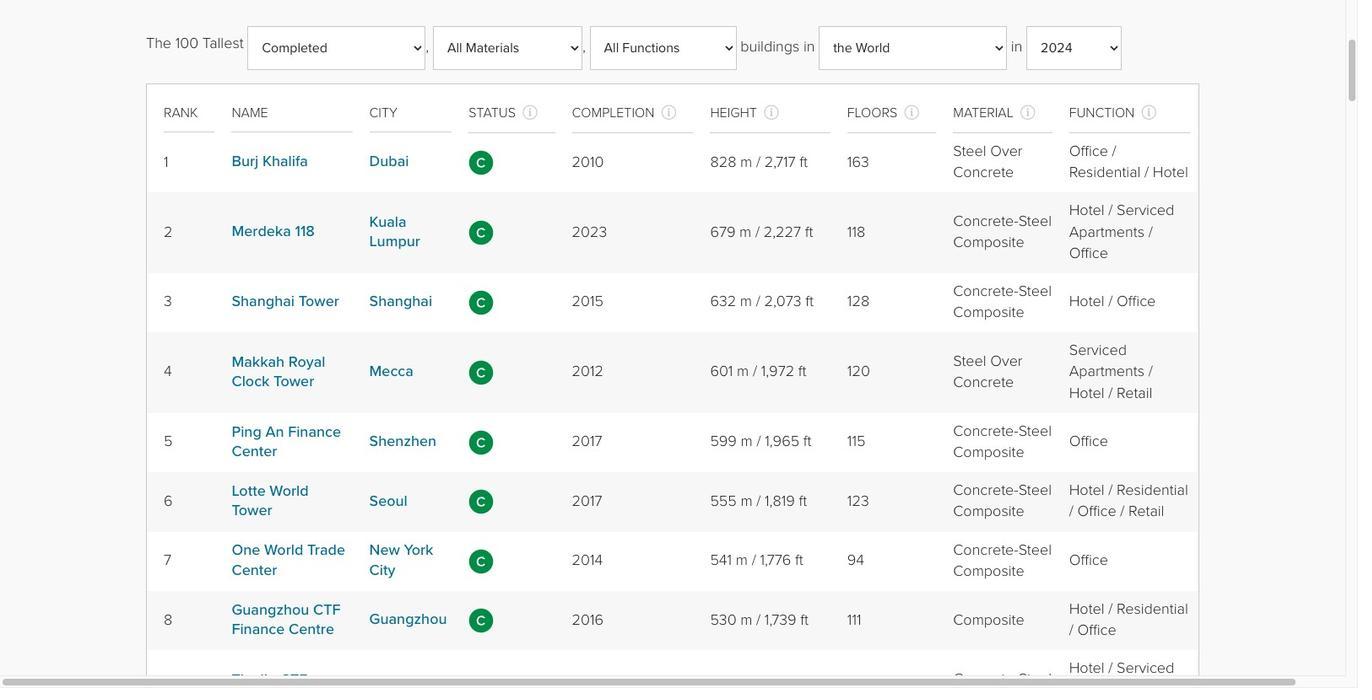 Task type: vqa. For each thing, say whether or not it's contained in the screenshot.
2,717 ft
yes



Task type: describe. For each thing, give the bounding box(es) containing it.
mecca link
[[369, 365, 414, 380]]

clock
[[232, 375, 270, 390]]

merdeka
[[232, 225, 291, 240]]

hotel for hotel / serviced apartments / office
[[1069, 204, 1105, 219]]

1
[[164, 155, 168, 170]]

1 info circle image from the left
[[522, 105, 538, 120]]

apartments for hotel / serviced apartments 
[[1069, 683, 1145, 689]]

lotte world tower
[[232, 484, 309, 519]]

one world trade center
[[232, 544, 345, 579]]

599 m /                                             1,965 ft
[[710, 435, 812, 450]]

5
[[164, 435, 173, 450]]

concrete- for 118
[[953, 214, 1019, 230]]

hotel for hotel / residential / office / retail
[[1069, 484, 1105, 499]]

kuala
[[369, 215, 407, 230]]

2014
[[572, 554, 603, 569]]

composite for 115
[[953, 446, 1024, 461]]

shenzhen link
[[369, 435, 437, 450]]

office inside hotel / serviced apartments / office
[[1069, 246, 1108, 261]]

1 city from the top
[[369, 108, 397, 121]]

concrete-steel
[[953, 673, 1052, 689]]

2
[[164, 225, 173, 240]]

one
[[232, 544, 260, 559]]

hotel for hotel / office
[[1069, 295, 1105, 310]]

3
[[164, 295, 172, 310]]

lumpur
[[369, 235, 420, 250]]

120
[[847, 365, 870, 380]]

steel for one world trade center
[[1019, 543, 1052, 558]]

mecca
[[369, 365, 414, 380]]

632 m
[[710, 295, 752, 310]]

function
[[1069, 107, 1135, 121]]

/ inside hotel / serviced apartments
[[1109, 662, 1113, 677]]

679 m
[[710, 225, 752, 240]]

hotel for hotel / residential / office
[[1069, 603, 1105, 618]]

name
[[232, 108, 268, 121]]

2015
[[572, 295, 604, 310]]

7 row from the top
[[147, 473, 1199, 532]]

makkah
[[232, 355, 285, 370]]

centre
[[289, 623, 334, 638]]

2 , from the left
[[582, 40, 590, 55]]

828 m
[[710, 155, 752, 170]]

merdeka 118
[[232, 225, 315, 240]]

ping an finance center link
[[232, 425, 341, 460]]

concrete for serviced apartments / hotel / retail
[[953, 376, 1014, 391]]

530 m /                                             1,739 ft
[[710, 613, 809, 628]]

serviced for hotel / serviced apartments / office
[[1117, 204, 1174, 219]]

8
[[164, 613, 172, 628]]

8 row from the top
[[147, 532, 1199, 592]]

ctf for guangzhou
[[313, 603, 341, 618]]

serviced apartments / hotel / retail
[[1069, 344, 1153, 401]]

the 100 tallest
[[146, 37, 248, 52]]

guangzhou link
[[369, 613, 447, 628]]

info circle image for height
[[764, 105, 779, 120]]

tianjin
[[232, 673, 276, 689]]

6
[[164, 494, 173, 510]]

in
[[1007, 40, 1026, 55]]

kuala lumpur link
[[369, 215, 420, 250]]

2017 for 555 m /                                             1,819 ft
[[572, 494, 602, 510]]

burj
[[232, 155, 259, 170]]

679 m /                                             2,227 ft
[[710, 225, 813, 240]]

city inside new york city
[[369, 564, 395, 579]]

row containing serviced apartments / hotel / retail
[[147, 333, 1199, 413]]

composite for 123
[[953, 505, 1024, 520]]

residential for hotel / residential / office
[[1117, 603, 1188, 618]]

tower inside "lotte world tower"
[[232, 504, 272, 519]]

1,965 ft
[[765, 435, 812, 450]]

retail inside the serviced apartments / hotel / retail
[[1117, 386, 1153, 401]]

makkah royal clock tower
[[232, 355, 325, 390]]

1,739 ft
[[765, 613, 809, 628]]

shanghai for shanghai link
[[369, 295, 432, 310]]

row containing steel over concrete
[[147, 133, 1199, 193]]

over for serviced
[[990, 354, 1023, 370]]

0 vertical spatial tower
[[298, 295, 339, 310]]

retail inside hotel / residential / office / retail
[[1129, 505, 1164, 520]]

guangzhou ctf finance centre
[[232, 603, 341, 638]]

makkah royal clock tower link
[[232, 355, 325, 390]]

merdeka 118 link
[[232, 225, 315, 240]]

1,776 ft
[[760, 554, 803, 569]]

steel for ping an finance center
[[1019, 424, 1052, 440]]

buildings in
[[736, 40, 819, 55]]

555 m
[[710, 494, 753, 510]]

1,972 ft
[[761, 365, 807, 380]]

2,717 ft
[[764, 155, 808, 170]]

steel for lotte world tower
[[1019, 484, 1052, 499]]

concrete- for 94
[[953, 543, 1019, 558]]

steel for tianjin ctf
[[1019, 673, 1052, 688]]

hotel / residential / office
[[1069, 603, 1188, 639]]

2010
[[572, 155, 604, 170]]

tower inside makkah royal clock tower
[[274, 375, 314, 390]]

concrete-steel composite for office
[[953, 284, 1052, 321]]

123
[[847, 494, 869, 510]]

115
[[847, 435, 866, 450]]

new york city
[[369, 544, 433, 579]]

completion
[[572, 107, 654, 121]]

hotel for hotel / serviced apartments 
[[1069, 662, 1105, 677]]

6 composite from the top
[[953, 613, 1024, 628]]

shanghai tower
[[232, 295, 339, 310]]

163
[[847, 155, 869, 170]]

new
[[369, 544, 400, 559]]

status
[[469, 107, 516, 121]]

599 m
[[710, 435, 753, 450]]

632 m /                                             2,073 ft
[[710, 295, 814, 310]]

guangzhou ctf finance centre link
[[232, 603, 341, 638]]



Task type: locate. For each thing, give the bounding box(es) containing it.
city down new
[[369, 564, 395, 579]]

serviced inside the serviced apartments / hotel / retail
[[1069, 344, 1127, 359]]

apartments up hotel / office at top
[[1069, 225, 1145, 240]]

118 right 2,227 ft
[[847, 225, 865, 240]]

1 row from the top
[[147, 88, 1199, 133]]

5 row from the top
[[147, 333, 1199, 413]]

0 horizontal spatial info circle image
[[1020, 105, 1035, 120]]

0 horizontal spatial ctf
[[280, 673, 307, 689]]

serviced inside hotel / serviced apartments / office
[[1117, 204, 1174, 219]]

steel over concrete for serviced
[[953, 354, 1023, 391]]

1 horizontal spatial info circle image
[[1141, 105, 1157, 120]]

4 info circle image from the left
[[904, 105, 919, 120]]

1 vertical spatial city
[[369, 564, 395, 579]]

serviced down office / residential / hotel
[[1117, 204, 1174, 219]]

row containing hotel / serviced apartments
[[147, 651, 1199, 689]]

2 118 from the left
[[847, 225, 865, 240]]

serviced inside hotel / serviced apartments
[[1117, 662, 1174, 677]]

1 shanghai from the left
[[232, 295, 295, 310]]

1 apartments from the top
[[1069, 225, 1145, 240]]

hotel
[[1153, 166, 1188, 181], [1069, 204, 1105, 219], [1069, 295, 1105, 310], [1069, 386, 1105, 401], [1069, 484, 1105, 499], [1069, 603, 1105, 618], [1069, 662, 1105, 677]]

2 over from the top
[[990, 354, 1023, 370]]

3 composite from the top
[[953, 446, 1024, 461]]

hotel inside the serviced apartments / hotel / retail
[[1069, 386, 1105, 401]]

hotel inside hotel / residential / office / retail
[[1069, 484, 1105, 499]]

row
[[147, 88, 1199, 133], [147, 133, 1199, 193], [147, 193, 1199, 273], [147, 273, 1199, 333], [147, 333, 1199, 413], [147, 413, 1199, 473], [147, 473, 1199, 532], [147, 532, 1199, 592], [147, 592, 1199, 651], [147, 651, 1199, 689]]

world inside 'one world trade center'
[[264, 544, 303, 559]]

info circle image right floors
[[904, 105, 919, 120]]

finance for guangzhou ctf finance centre
[[232, 623, 285, 638]]

2 info circle image from the left
[[1141, 105, 1157, 120]]

2 concrete- from the top
[[953, 284, 1019, 300]]

2,073 ft
[[764, 295, 814, 310]]

1 2017 from the top
[[572, 435, 602, 450]]

burj khalifa link
[[232, 155, 308, 170]]

1 118 from the left
[[295, 225, 315, 240]]

4 row from the top
[[147, 273, 1199, 333]]

2 apartments from the top
[[1069, 365, 1145, 380]]

5 composite from the top
[[953, 564, 1024, 580]]

0 vertical spatial apartments
[[1069, 225, 1145, 240]]

9 row from the top
[[147, 592, 1199, 651]]

row containing hotel / serviced apartments / office
[[147, 193, 1199, 273]]

steel over concrete for office
[[953, 144, 1023, 181]]

hotel inside hotel / serviced apartments / office
[[1069, 204, 1105, 219]]

2 steel over concrete from the top
[[953, 354, 1023, 391]]

row containing hotel / residential / office
[[147, 592, 1199, 651]]

guangzhou down new york city in the left bottom of the page
[[369, 613, 447, 628]]

hotel inside hotel / residential / office
[[1069, 603, 1105, 618]]

10 row from the top
[[147, 651, 1199, 689]]

2 concrete-steel composite from the top
[[953, 284, 1052, 321]]

2 vertical spatial residential
[[1117, 603, 1188, 618]]

burj khalifa
[[232, 155, 308, 170]]

6 concrete- from the top
[[953, 673, 1019, 688]]

2 shanghai from the left
[[369, 295, 432, 310]]

tianjin ctf link
[[232, 673, 334, 689]]

1 composite from the top
[[953, 236, 1024, 251]]

one world trade center link
[[232, 544, 345, 579]]

2023
[[572, 225, 607, 240]]

0 vertical spatial center
[[232, 445, 277, 460]]

hotel inside hotel / serviced apartments
[[1069, 662, 1105, 677]]

ctf right tianjin
[[280, 673, 307, 689]]

2017 for 599 m /                                             1,965 ft
[[572, 435, 602, 450]]

0 vertical spatial serviced
[[1117, 204, 1174, 219]]

1 vertical spatial finance
[[232, 623, 285, 638]]

world right one
[[264, 544, 303, 559]]

residential inside hotel / residential / office / retail
[[1117, 484, 1188, 499]]

floors
[[847, 107, 897, 121]]

world for trade
[[264, 544, 303, 559]]

finance up tianjin
[[232, 623, 285, 638]]

0 vertical spatial concrete
[[953, 166, 1014, 181]]

info circle image
[[1020, 105, 1035, 120], [1141, 105, 1157, 120]]

office / residential / hotel
[[1069, 144, 1188, 181]]

tower
[[298, 295, 339, 310], [274, 375, 314, 390], [232, 504, 272, 519]]

info circle image for material
[[1020, 105, 1035, 120]]

center down one
[[232, 564, 277, 579]]

1 vertical spatial retail
[[1129, 505, 1164, 520]]

finance for ping an finance center
[[288, 425, 341, 440]]

0 horizontal spatial ,
[[426, 40, 433, 55]]

3 concrete- from the top
[[953, 424, 1019, 440]]

1 , from the left
[[426, 40, 433, 55]]

555 m /                                             1,819 ft
[[710, 494, 807, 510]]

concrete-steel composite for residential
[[953, 484, 1052, 520]]

1 vertical spatial serviced
[[1069, 344, 1127, 359]]

guangzhou
[[232, 603, 309, 618], [369, 613, 447, 628]]

concrete- for 123
[[953, 484, 1019, 499]]

0 vertical spatial finance
[[288, 425, 341, 440]]

concrete-steel composite
[[953, 214, 1052, 251], [953, 284, 1052, 321], [953, 424, 1052, 461], [953, 484, 1052, 520], [953, 543, 1052, 580]]

apartments down hotel / office at top
[[1069, 365, 1145, 380]]

828 m /                                             2,717 ft
[[710, 155, 808, 170]]

residential inside hotel / residential / office
[[1117, 603, 1188, 618]]

material
[[953, 107, 1014, 121]]

world right lotte
[[270, 484, 309, 500]]

center inside 'one world trade center'
[[232, 564, 277, 579]]

concrete- inside concrete-steel
[[953, 673, 1019, 688]]

trade
[[307, 544, 345, 559]]

2 center from the top
[[232, 564, 277, 579]]

apartments inside the serviced apartments / hotel / retail
[[1069, 365, 1145, 380]]

1 vertical spatial 2017
[[572, 494, 602, 510]]

1 concrete- from the top
[[953, 214, 1019, 230]]

concrete- for 128
[[953, 284, 1019, 300]]

1 vertical spatial ctf
[[280, 673, 307, 689]]

0 horizontal spatial guangzhou
[[232, 603, 309, 618]]

111
[[847, 613, 861, 628]]

5 concrete- from the top
[[953, 543, 1019, 558]]

1 horizontal spatial guangzhou
[[369, 613, 447, 628]]

4 concrete-steel composite from the top
[[953, 484, 1052, 520]]

center for ping
[[232, 445, 277, 460]]

1 horizontal spatial ctf
[[313, 603, 341, 618]]

1 center from the top
[[232, 445, 277, 460]]

601 m
[[710, 365, 749, 380]]

info circle image right material
[[1020, 105, 1035, 120]]

1 vertical spatial over
[[990, 354, 1023, 370]]

office
[[1069, 144, 1108, 159], [1069, 246, 1108, 261], [1117, 295, 1156, 310], [1069, 435, 1108, 450], [1077, 505, 1116, 520], [1069, 554, 1108, 569], [1077, 624, 1116, 639]]

apartments
[[1069, 225, 1145, 240], [1069, 365, 1145, 380], [1069, 683, 1145, 689]]

1 info circle image from the left
[[1020, 105, 1035, 120]]

1 vertical spatial residential
[[1117, 484, 1188, 499]]

hotel / residential / office / retail
[[1069, 484, 1188, 520]]

residential for hotel / residential / office / retail
[[1117, 484, 1188, 499]]

office inside hotel / residential / office
[[1077, 624, 1116, 639]]

2 info circle image from the left
[[661, 105, 676, 120]]

4
[[164, 365, 172, 380]]

1 horizontal spatial finance
[[288, 425, 341, 440]]

0 horizontal spatial 118
[[295, 225, 315, 240]]

/
[[1112, 144, 1116, 159], [756, 155, 761, 170], [1145, 166, 1149, 181], [1109, 204, 1113, 219], [755, 225, 760, 240], [1149, 225, 1153, 240], [756, 295, 760, 310], [1109, 295, 1113, 310], [753, 365, 757, 380], [1149, 365, 1153, 380], [1109, 386, 1113, 401], [757, 435, 761, 450], [1109, 484, 1113, 499], [757, 494, 761, 510], [1069, 505, 1074, 520], [1120, 505, 1125, 520], [752, 554, 756, 569], [1109, 603, 1113, 618], [756, 613, 761, 628], [1069, 624, 1074, 639], [1109, 662, 1113, 677]]

2 row from the top
[[147, 133, 1199, 193]]

residential inside office / residential / hotel
[[1069, 166, 1141, 181]]

128
[[847, 295, 870, 310]]

hotel inside office / residential / hotel
[[1153, 166, 1188, 181]]

tower down royal on the bottom of the page
[[274, 375, 314, 390]]

shenzhen
[[369, 435, 437, 450]]

apartments for hotel / serviced apartments / office
[[1069, 225, 1145, 240]]

finance
[[288, 425, 341, 440], [232, 623, 285, 638]]

3 concrete-steel composite from the top
[[953, 424, 1052, 461]]

info circle image for floors
[[904, 105, 919, 120]]

kuala lumpur
[[369, 215, 420, 250]]

3 info circle image from the left
[[764, 105, 779, 120]]

3 apartments from the top
[[1069, 683, 1145, 689]]

shanghai for shanghai tower
[[232, 295, 295, 310]]

hotel / serviced apartments / office
[[1069, 204, 1174, 261]]

guangzhou for guangzhou ctf finance centre
[[232, 603, 309, 618]]

apartments down hotel / residential / office
[[1069, 683, 1145, 689]]

over for office
[[990, 144, 1023, 159]]

1 horizontal spatial ,
[[582, 40, 590, 55]]

0 vertical spatial 2017
[[572, 435, 602, 450]]

2 2017 from the top
[[572, 494, 602, 510]]

world
[[270, 484, 309, 500], [264, 544, 303, 559]]

composite for 94
[[953, 564, 1024, 580]]

2 city from the top
[[369, 564, 395, 579]]

khalifa
[[262, 155, 308, 170]]

tower down lotte
[[232, 504, 272, 519]]

center for one
[[232, 564, 277, 579]]

5 concrete-steel composite from the top
[[953, 543, 1052, 580]]

apartments inside hotel / serviced apartments / office
[[1069, 225, 1145, 240]]

center inside ping an finance center
[[232, 445, 277, 460]]

hotel / office
[[1069, 295, 1156, 310]]

residential
[[1069, 166, 1141, 181], [1117, 484, 1188, 499], [1117, 603, 1188, 618]]

1 vertical spatial center
[[232, 564, 277, 579]]

lotte world tower link
[[232, 484, 309, 519]]

concrete-steel composite for serviced
[[953, 214, 1052, 251]]

ctf inside guangzhou ctf finance centre
[[313, 603, 341, 618]]

steel over concrete
[[953, 144, 1023, 181], [953, 354, 1023, 391]]

seoul
[[369, 494, 408, 510]]

over
[[990, 144, 1023, 159], [990, 354, 1023, 370]]

541 m
[[710, 554, 748, 569]]

1 concrete-steel composite from the top
[[953, 214, 1052, 251]]

ping
[[232, 425, 262, 440]]

2 vertical spatial serviced
[[1117, 662, 1174, 677]]

york
[[404, 544, 433, 559]]

ctf up centre
[[313, 603, 341, 618]]

1 vertical spatial apartments
[[1069, 365, 1145, 380]]

info circle image
[[522, 105, 538, 120], [661, 105, 676, 120], [764, 105, 779, 120], [904, 105, 919, 120]]

composite for 128
[[953, 306, 1024, 321]]

city up dubai
[[369, 108, 397, 121]]

2 composite from the top
[[953, 306, 1024, 321]]

finance right an
[[288, 425, 341, 440]]

info circle image right completion
[[661, 105, 676, 120]]

6 row from the top
[[147, 413, 1199, 473]]

2017 down '2012'
[[572, 435, 602, 450]]

4 concrete- from the top
[[953, 484, 1019, 499]]

0 vertical spatial steel over concrete
[[953, 144, 1023, 181]]

1 horizontal spatial 118
[[847, 225, 865, 240]]

0 vertical spatial ctf
[[313, 603, 341, 618]]

concrete for office / residential / hotel
[[953, 166, 1014, 181]]

ping an finance center
[[232, 425, 341, 460]]

1 over from the top
[[990, 144, 1023, 159]]

0 vertical spatial over
[[990, 144, 1023, 159]]

info circle image right function
[[1141, 105, 1157, 120]]

shanghai
[[232, 295, 295, 310], [369, 295, 432, 310]]

info circle image for function
[[1141, 105, 1157, 120]]

steel for shanghai tower
[[1019, 284, 1052, 300]]

ctf for tianjin
[[280, 673, 307, 689]]

finance inside guangzhou ctf finance centre
[[232, 623, 285, 638]]

office inside hotel / residential / office / retail
[[1077, 505, 1116, 520]]

dubai
[[369, 155, 409, 170]]

1 steel over concrete from the top
[[953, 144, 1023, 181]]

ctf inside tianjin ctf
[[280, 673, 307, 689]]

0 vertical spatial world
[[270, 484, 309, 500]]

info circle image right height at top
[[764, 105, 779, 120]]

hotel / serviced apartments 
[[1069, 662, 1174, 689]]

ctf
[[313, 603, 341, 618], [280, 673, 307, 689]]

shanghai link
[[369, 295, 432, 310]]

1,819 ft
[[765, 494, 807, 510]]

center down ping
[[232, 445, 277, 460]]

1 vertical spatial concrete
[[953, 376, 1014, 391]]

concrete- for 115
[[953, 424, 1019, 440]]

info circle image right status
[[522, 105, 538, 120]]

,
[[426, 40, 433, 55], [582, 40, 590, 55]]

1 vertical spatial steel over concrete
[[953, 354, 1023, 391]]

0 horizontal spatial finance
[[232, 623, 285, 638]]

serviced down hotel / office at top
[[1069, 344, 1127, 359]]

2 vertical spatial tower
[[232, 504, 272, 519]]

lotte
[[232, 484, 266, 500]]

601 m /                                             1,972 ft
[[710, 365, 807, 380]]

3 row from the top
[[147, 193, 1199, 273]]

seoul link
[[369, 494, 408, 510]]

2017
[[572, 435, 602, 450], [572, 494, 602, 510]]

tower up royal on the bottom of the page
[[298, 295, 339, 310]]

2016
[[572, 613, 604, 628]]

0 vertical spatial retail
[[1117, 386, 1153, 401]]

shanghai up makkah
[[232, 295, 295, 310]]

apartments inside hotel / serviced apartments
[[1069, 683, 1145, 689]]

1 horizontal spatial shanghai
[[369, 295, 432, 310]]

541 m /                                             1,776 ft
[[710, 554, 803, 569]]

4 composite from the top
[[953, 505, 1024, 520]]

2 vertical spatial apartments
[[1069, 683, 1145, 689]]

row containing status
[[147, 88, 1199, 133]]

530 m
[[710, 613, 752, 628]]

concrete-
[[953, 214, 1019, 230], [953, 284, 1019, 300], [953, 424, 1019, 440], [953, 484, 1019, 499], [953, 543, 1019, 558], [953, 673, 1019, 688]]

info circle image for completion
[[661, 105, 676, 120]]

residential for office / residential / hotel
[[1069, 166, 1141, 181]]

world inside "lotte world tower"
[[270, 484, 309, 500]]

0 vertical spatial city
[[369, 108, 397, 121]]

2 concrete from the top
[[953, 376, 1014, 391]]

guangzhou for guangzhou link
[[369, 613, 447, 628]]

serviced for hotel / serviced apartments 
[[1117, 662, 1174, 677]]

0 horizontal spatial shanghai
[[232, 295, 295, 310]]

serviced
[[1117, 204, 1174, 219], [1069, 344, 1127, 359], [1117, 662, 1174, 677]]

shanghai down lumpur
[[369, 295, 432, 310]]

dubai link
[[369, 155, 409, 170]]

118 right the merdeka at the top of the page
[[295, 225, 315, 240]]

1 concrete from the top
[[953, 166, 1014, 181]]

7
[[164, 554, 171, 569]]

1 vertical spatial tower
[[274, 375, 314, 390]]

finance inside ping an finance center
[[288, 425, 341, 440]]

2017 up 2014
[[572, 494, 602, 510]]

0 vertical spatial residential
[[1069, 166, 1141, 181]]

guangzhou up centre
[[232, 603, 309, 618]]

office inside office / residential / hotel
[[1069, 144, 1108, 159]]

center
[[232, 445, 277, 460], [232, 564, 277, 579]]

1 vertical spatial world
[[264, 544, 303, 559]]

guangzhou inside guangzhou ctf finance centre
[[232, 603, 309, 618]]

world for tower
[[270, 484, 309, 500]]

2,227 ft
[[764, 225, 813, 240]]

royal
[[289, 355, 325, 370]]

steel inside concrete-steel
[[1019, 673, 1052, 688]]

steel for merdeka 118
[[1019, 214, 1052, 230]]

serviced down hotel / residential / office
[[1117, 662, 1174, 677]]

2012
[[572, 365, 604, 380]]

height
[[710, 107, 757, 121]]

tianjin ctf
[[232, 673, 334, 689]]

concrete
[[953, 166, 1014, 181], [953, 376, 1014, 391]]

composite for 118
[[953, 236, 1024, 251]]

new york city link
[[369, 544, 433, 579]]



